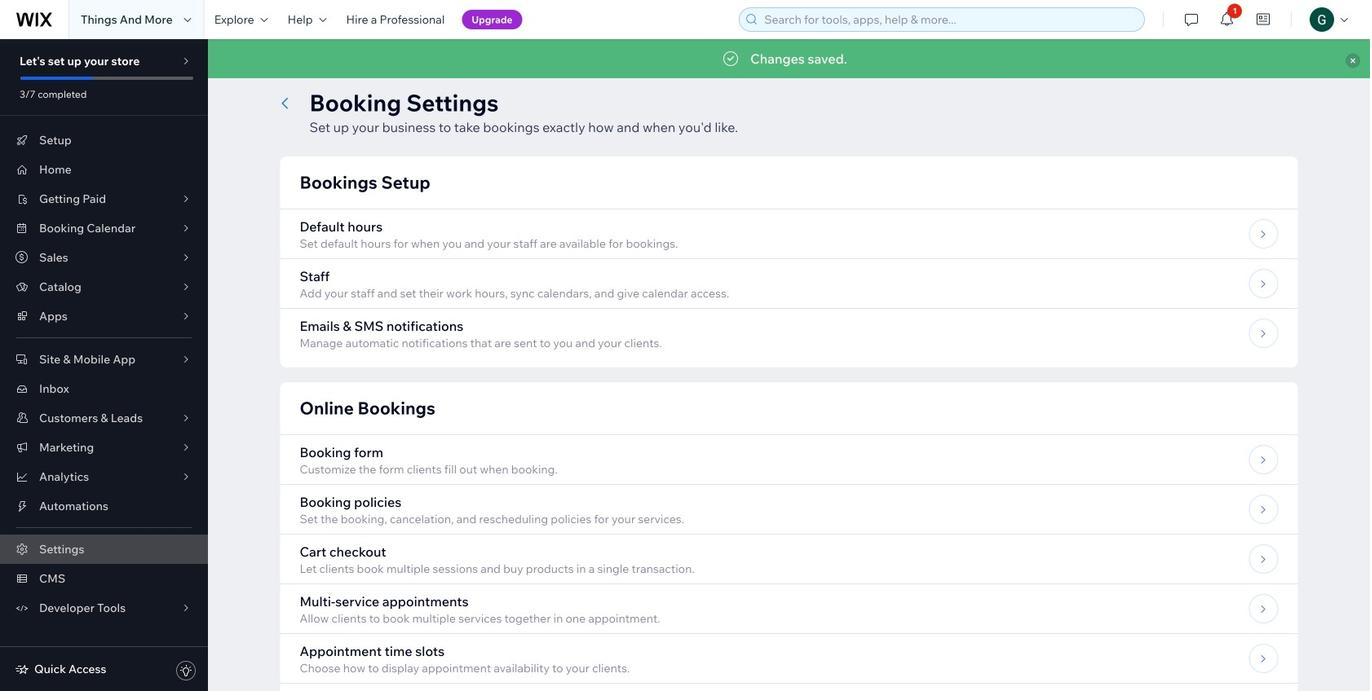 Task type: locate. For each thing, give the bounding box(es) containing it.
Search for tools, apps, help & more... field
[[760, 8, 1140, 31]]

alert
[[208, 39, 1371, 78]]



Task type: vqa. For each thing, say whether or not it's contained in the screenshot.
alert
yes



Task type: describe. For each thing, give the bounding box(es) containing it.
sidebar element
[[0, 39, 208, 692]]



